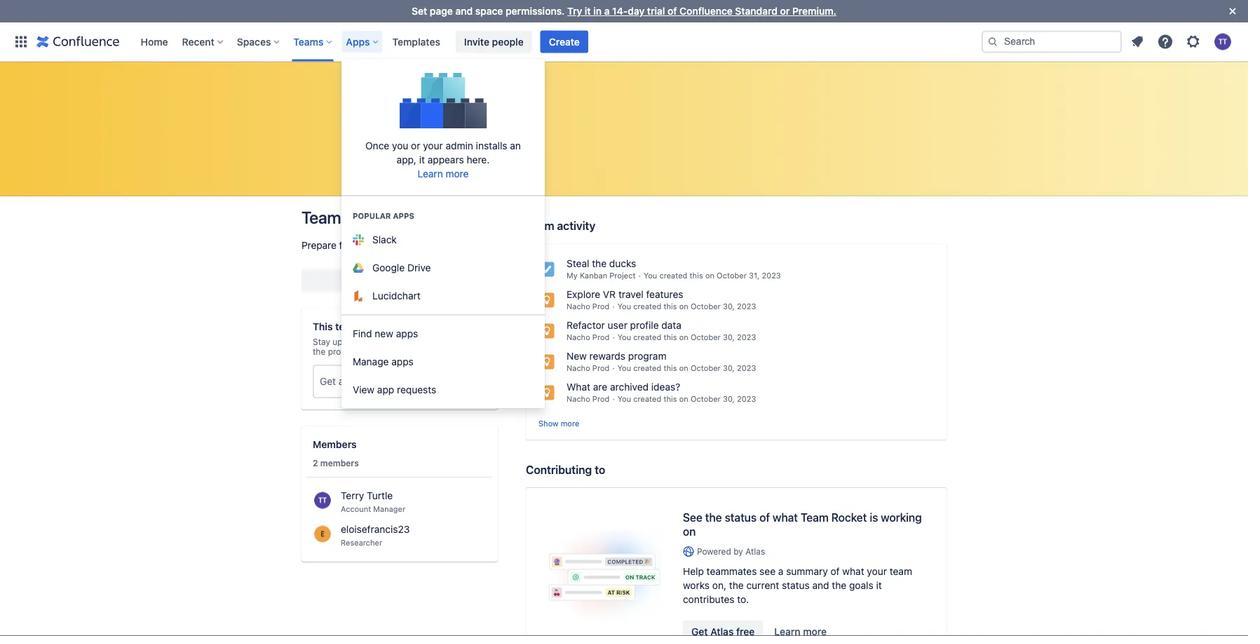 Task type: vqa. For each thing, say whether or not it's contained in the screenshot.
third Nacho Prod from the top of the page
yes



Task type: describe. For each thing, give the bounding box(es) containing it.
requests
[[397, 384, 436, 396]]

october for ideas?
[[691, 395, 721, 404]]

manage
[[353, 356, 389, 368]]

you for ducks
[[644, 271, 657, 280]]

1 horizontal spatial by
[[734, 547, 743, 556]]

contributes
[[683, 594, 735, 605]]

try it in a 14-day trial of confluence standard or premium. link
[[568, 5, 837, 17]]

googledriveapp logo image
[[353, 263, 364, 273]]

prod for are
[[593, 395, 610, 404]]

slack button
[[342, 226, 545, 254]]

create
[[549, 36, 580, 47]]

on for explore vr travel features
[[680, 302, 689, 311]]

the inside see the status of what team rocket is working on
[[706, 511, 722, 524]]

invite
[[464, 36, 490, 47]]

on inside this team's products stay updated on the team's work by joining the products they use.
[[368, 337, 378, 347]]

they
[[366, 347, 383, 356]]

nacho for explore
[[567, 302, 590, 311]]

find new apps link
[[342, 320, 545, 348]]

get access to products
[[320, 376, 425, 387]]

team for team activity
[[526, 219, 554, 233]]

premium.
[[793, 5, 837, 17]]

2
[[313, 458, 318, 468]]

by inside this team's products stay updated on the team's work by joining the products they use.
[[445, 337, 455, 347]]

rewards
[[590, 350, 626, 362]]

1 vertical spatial to
[[595, 463, 606, 476]]

global element
[[8, 22, 979, 61]]

2 vertical spatial products
[[385, 376, 425, 387]]

nacho for what
[[567, 395, 590, 404]]

once
[[365, 140, 389, 152]]

0 vertical spatial team's
[[335, 321, 367, 332]]

members
[[313, 439, 357, 450]]

a inside help teammates see a summary of what your team works on, the current status and the goals it contributes to.
[[779, 566, 784, 577]]

status inside see the status of what team rocket is working on
[[725, 511, 757, 524]]

new rewards program
[[567, 350, 667, 362]]

powered by atlas link
[[683, 546, 925, 558]]

stay
[[313, 337, 330, 347]]

on,
[[713, 580, 727, 591]]

eloisefrancis23
[[341, 524, 410, 535]]

show more
[[539, 419, 580, 428]]

0 horizontal spatial a
[[604, 5, 610, 17]]

Search field
[[982, 31, 1122, 53]]

for
[[339, 240, 352, 251]]

your inside help teammates see a summary of what your team works on, the current status and the goals it contributes to.
[[867, 566, 887, 577]]

work
[[424, 337, 443, 347]]

home
[[141, 36, 168, 47]]

access
[[339, 376, 370, 387]]

lucidchart
[[372, 290, 421, 302]]

new
[[567, 350, 587, 362]]

settings icon image
[[1185, 33, 1202, 50]]

14-
[[612, 5, 628, 17]]

refactor
[[567, 320, 605, 331]]

on for what are archived ideas?
[[680, 395, 689, 404]]

learn
[[418, 168, 443, 180]]

goals
[[850, 580, 874, 591]]

2023 for ideas?
[[737, 395, 756, 404]]

apps for manage apps
[[392, 356, 414, 368]]

activity
[[557, 219, 596, 233]]

team
[[890, 566, 913, 577]]

nacho for refactor
[[567, 333, 590, 342]]

team rocket
[[302, 208, 396, 227]]

what inside help teammates see a summary of what your team works on, the current status and the goals it contributes to.
[[843, 566, 865, 577]]

october for data
[[691, 333, 721, 342]]

and inside help teammates see a summary of what your team works on, the current status and the goals it contributes to.
[[813, 580, 830, 591]]

created for travel
[[634, 302, 662, 311]]

powered by atlas
[[697, 547, 765, 556]]

of inside see the status of what team rocket is working on
[[760, 511, 770, 524]]

new
[[375, 328, 394, 339]]

trouble!
[[354, 240, 389, 251]]

people for invite people
[[492, 36, 524, 47]]

data
[[662, 320, 682, 331]]

google
[[372, 262, 405, 274]]

day
[[628, 5, 645, 17]]

home link
[[136, 31, 172, 53]]

team inside see the status of what team rocket is working on
[[801, 511, 829, 524]]

my kanban project
[[567, 271, 636, 280]]

3 you created this on october 30, 2023 from the top
[[618, 364, 756, 373]]

it inside once you or your admin installs an app, it appears here. learn more
[[419, 154, 425, 166]]

is
[[870, 511, 878, 524]]

2023 for features
[[737, 302, 756, 311]]

you created this on october 30, 2023 for features
[[618, 302, 756, 311]]

add people button
[[302, 269, 473, 292]]

atlas
[[746, 547, 765, 556]]

set
[[412, 5, 427, 17]]

people for add people
[[382, 275, 414, 286]]

try
[[568, 5, 582, 17]]

slackforatlassianapp logo image
[[353, 234, 364, 246]]

help teammates see a summary of what your team works on, the current status and the goals it contributes to.
[[683, 566, 913, 605]]

add people
[[361, 275, 414, 286]]

standard
[[735, 5, 778, 17]]

your profile and preferences image
[[1215, 33, 1232, 50]]

0 vertical spatial products
[[369, 321, 412, 332]]

teams
[[293, 36, 324, 47]]

spaces
[[237, 36, 271, 47]]

learn more link
[[418, 168, 469, 180]]

slack
[[372, 234, 397, 246]]

see
[[760, 566, 776, 577]]

what inside see the status of what team rocket is working on
[[773, 511, 798, 524]]

this left 31, at the top of page
[[690, 271, 703, 280]]

on for steal the ducks
[[706, 271, 715, 280]]

you for program
[[618, 364, 631, 373]]

team for team rocket
[[302, 208, 341, 227]]

0 horizontal spatial of
[[668, 5, 677, 17]]

trial
[[647, 5, 665, 17]]

archived
[[610, 381, 649, 393]]

set page and space permissions. try it in a 14-day trial of confluence standard or premium.
[[412, 5, 837, 17]]

0 vertical spatial rocket
[[345, 208, 396, 227]]

search image
[[988, 36, 999, 47]]

explore
[[567, 289, 601, 300]]

3 30, from the top
[[723, 364, 735, 373]]

recent
[[182, 36, 215, 47]]

works
[[683, 580, 710, 591]]

view
[[353, 384, 375, 396]]

of inside help teammates see a summary of what your team works on, the current status and the goals it contributes to.
[[831, 566, 840, 577]]

this
[[313, 321, 333, 332]]

october for features
[[691, 302, 721, 311]]

you created this on october 30, 2023 for data
[[618, 333, 756, 342]]

refactor user profile data
[[567, 320, 682, 331]]

help icon image
[[1157, 33, 1174, 50]]

invite people button
[[456, 31, 532, 53]]

0 vertical spatial to
[[373, 376, 382, 387]]

apps button
[[342, 31, 384, 53]]

user
[[608, 320, 628, 331]]

on inside see the status of what team rocket is working on
[[683, 525, 696, 538]]

page
[[430, 5, 453, 17]]

prepare for trouble!
[[302, 240, 389, 251]]

created for program
[[634, 364, 662, 373]]

this team's products stay updated on the team's work by joining the products they use.
[[313, 321, 483, 356]]

app
[[377, 384, 394, 396]]

profile
[[630, 320, 659, 331]]

you for archived
[[618, 395, 631, 404]]

templates link
[[388, 31, 445, 53]]

1 horizontal spatial it
[[585, 5, 591, 17]]

show more link
[[539, 418, 580, 429]]

this for features
[[664, 302, 677, 311]]



Task type: locate. For each thing, give the bounding box(es) containing it.
0 horizontal spatial to
[[373, 376, 382, 387]]

space
[[475, 5, 503, 17]]

team activity
[[526, 219, 596, 233]]

help
[[683, 566, 704, 577]]

0 vertical spatial status
[[725, 511, 757, 524]]

permissions.
[[506, 5, 565, 17]]

nacho prod down refactor
[[567, 333, 610, 342]]

1 vertical spatial a
[[779, 566, 784, 577]]

spaces button
[[233, 31, 285, 53]]

created up profile
[[634, 302, 662, 311]]

apps up use.
[[396, 328, 418, 339]]

program
[[628, 350, 667, 362]]

confluence image
[[36, 33, 120, 50], [36, 33, 120, 50]]

on left 31, at the top of page
[[706, 271, 715, 280]]

1 vertical spatial people
[[382, 275, 414, 286]]

2023 for data
[[737, 333, 756, 342]]

products
[[369, 321, 412, 332], [328, 347, 363, 356], [385, 376, 425, 387]]

status down summary
[[782, 580, 810, 591]]

admin
[[446, 140, 473, 152]]

0 horizontal spatial and
[[456, 5, 473, 17]]

0 vertical spatial your
[[423, 140, 443, 152]]

prod down vr
[[593, 302, 610, 311]]

1 horizontal spatial people
[[492, 36, 524, 47]]

apps up view app requests
[[392, 356, 414, 368]]

2 group from the top
[[342, 314, 545, 408]]

prod for vr
[[593, 302, 610, 311]]

or right you
[[411, 140, 420, 152]]

it right app,
[[419, 154, 425, 166]]

teammates
[[707, 566, 757, 577]]

more inside once you or your admin installs an app, it appears here. learn more
[[446, 168, 469, 180]]

rocket left is
[[832, 511, 867, 524]]

it
[[585, 5, 591, 17], [419, 154, 425, 166], [876, 580, 882, 591]]

0 horizontal spatial people
[[382, 275, 414, 286]]

1 you created this on october 30, 2023 from the top
[[618, 302, 756, 311]]

1 vertical spatial products
[[328, 347, 363, 356]]

popular
[[353, 211, 391, 221]]

travel
[[619, 289, 644, 300]]

you down new rewards program
[[618, 364, 631, 373]]

this down ideas?
[[664, 395, 677, 404]]

of right trial
[[668, 5, 677, 17]]

banner
[[0, 22, 1249, 62]]

to right contributing
[[595, 463, 606, 476]]

nacho prod down new
[[567, 364, 610, 373]]

and
[[456, 5, 473, 17], [813, 580, 830, 591]]

1 horizontal spatial and
[[813, 580, 830, 591]]

nacho down explore on the left top of page
[[567, 302, 590, 311]]

on for new rewards program
[[680, 364, 689, 373]]

1 horizontal spatial rocket
[[832, 511, 867, 524]]

this down data
[[664, 333, 677, 342]]

recent button
[[178, 31, 229, 53]]

on down see
[[683, 525, 696, 538]]

eloisefrancis23 researcher
[[341, 524, 410, 547]]

this down features
[[664, 302, 677, 311]]

ducks
[[609, 258, 636, 269]]

0 horizontal spatial status
[[725, 511, 757, 524]]

it inside help teammates see a summary of what your team works on, the current status and the goals it contributes to.
[[876, 580, 882, 591]]

more down appears
[[446, 168, 469, 180]]

2 30, from the top
[[723, 333, 735, 342]]

status
[[725, 511, 757, 524], [782, 580, 810, 591]]

nacho down refactor
[[567, 333, 590, 342]]

1 group from the top
[[342, 195, 545, 314]]

created down profile
[[634, 333, 662, 342]]

1 horizontal spatial more
[[561, 419, 580, 428]]

people down the google drive
[[382, 275, 414, 286]]

1 vertical spatial your
[[867, 566, 887, 577]]

what
[[773, 511, 798, 524], [843, 566, 865, 577]]

get
[[320, 376, 336, 387]]

1 vertical spatial rocket
[[832, 511, 867, 524]]

you down refactor user profile data
[[618, 333, 631, 342]]

a right the in
[[604, 5, 610, 17]]

to.
[[737, 594, 749, 605]]

rocket up slackforatlassianapp logo
[[345, 208, 396, 227]]

terry turtle account manager
[[341, 490, 406, 514]]

30, for ideas?
[[723, 395, 735, 404]]

lucidchart link
[[342, 282, 545, 310]]

2 horizontal spatial team
[[801, 511, 829, 524]]

3 prod from the top
[[593, 364, 610, 373]]

on
[[706, 271, 715, 280], [680, 302, 689, 311], [680, 333, 689, 342], [368, 337, 378, 347], [680, 364, 689, 373], [680, 395, 689, 404], [683, 525, 696, 538]]

team's up updated
[[335, 321, 367, 332]]

by
[[445, 337, 455, 347], [734, 547, 743, 556]]

0 horizontal spatial your
[[423, 140, 443, 152]]

your up appears
[[423, 140, 443, 152]]

vr
[[603, 289, 616, 300]]

0 horizontal spatial what
[[773, 511, 798, 524]]

manage apps
[[353, 356, 414, 368]]

products down manage apps
[[385, 376, 425, 387]]

0 horizontal spatial by
[[445, 337, 455, 347]]

1 vertical spatial what
[[843, 566, 865, 577]]

0 vertical spatial by
[[445, 337, 455, 347]]

0 horizontal spatial it
[[419, 154, 425, 166]]

4 you created this on october 30, 2023 from the top
[[618, 395, 756, 404]]

created down archived at the bottom of page
[[634, 395, 662, 404]]

appears
[[428, 154, 464, 166]]

on for refactor user profile data
[[680, 333, 689, 342]]

or right standard at the top
[[780, 5, 790, 17]]

steal the ducks
[[567, 258, 636, 269]]

use.
[[386, 347, 402, 356]]

1 vertical spatial more
[[561, 419, 580, 428]]

created for archived
[[634, 395, 662, 404]]

nacho prod for new
[[567, 364, 610, 373]]

prod down are
[[593, 395, 610, 404]]

updated
[[333, 337, 366, 347]]

4 nacho from the top
[[567, 395, 590, 404]]

0 horizontal spatial rocket
[[345, 208, 396, 227]]

by left atlas
[[734, 547, 743, 556]]

2 vertical spatial apps
[[392, 356, 414, 368]]

your
[[423, 140, 443, 152], [867, 566, 887, 577]]

2 nacho prod from the top
[[567, 333, 610, 342]]

1 horizontal spatial what
[[843, 566, 865, 577]]

0 vertical spatial what
[[773, 511, 798, 524]]

1 horizontal spatial team's
[[395, 337, 421, 347]]

october
[[717, 271, 747, 280], [691, 302, 721, 311], [691, 333, 721, 342], [691, 364, 721, 373], [691, 395, 721, 404]]

on up manage
[[368, 337, 378, 347]]

0 horizontal spatial more
[[446, 168, 469, 180]]

2 prod from the top
[[593, 333, 610, 342]]

people
[[492, 36, 524, 47], [382, 275, 414, 286]]

products up use.
[[369, 321, 412, 332]]

2 horizontal spatial of
[[831, 566, 840, 577]]

4 nacho prod from the top
[[567, 395, 610, 404]]

1 vertical spatial by
[[734, 547, 743, 556]]

1 vertical spatial team's
[[395, 337, 421, 347]]

group
[[342, 195, 545, 314], [342, 314, 545, 408]]

1 horizontal spatial or
[[780, 5, 790, 17]]

what up powered by atlas link
[[773, 511, 798, 524]]

2 nacho from the top
[[567, 333, 590, 342]]

nacho prod for what
[[567, 395, 610, 404]]

2 vertical spatial it
[[876, 580, 882, 591]]

1 nacho prod from the top
[[567, 302, 610, 311]]

group containing find new apps
[[342, 314, 545, 408]]

members
[[320, 458, 359, 468]]

products down find
[[328, 347, 363, 356]]

1 30, from the top
[[723, 302, 735, 311]]

created up features
[[660, 271, 688, 280]]

installs
[[476, 140, 508, 152]]

find new apps
[[353, 328, 418, 339]]

what up goals at the right of the page
[[843, 566, 865, 577]]

nacho prod for explore
[[567, 302, 610, 311]]

0 vertical spatial and
[[456, 5, 473, 17]]

and right page
[[456, 5, 473, 17]]

to down manage apps
[[373, 376, 382, 387]]

prepare
[[302, 240, 337, 251]]

on down ideas?
[[680, 395, 689, 404]]

1 horizontal spatial to
[[595, 463, 606, 476]]

in
[[594, 5, 602, 17]]

prod down rewards
[[593, 364, 610, 373]]

it left the in
[[585, 5, 591, 17]]

a
[[604, 5, 610, 17], [779, 566, 784, 577]]

1 horizontal spatial team
[[526, 219, 554, 233]]

invite people
[[464, 36, 524, 47]]

0 vertical spatial people
[[492, 36, 524, 47]]

joining
[[457, 337, 483, 347]]

you created this on october 30, 2023 up data
[[618, 302, 756, 311]]

prod for user
[[593, 333, 610, 342]]

1 horizontal spatial a
[[779, 566, 784, 577]]

features
[[646, 289, 684, 300]]

0 horizontal spatial team
[[302, 208, 341, 227]]

apps up the slack
[[393, 211, 415, 221]]

nacho down 'what'
[[567, 395, 590, 404]]

31,
[[749, 271, 760, 280]]

0 vertical spatial or
[[780, 5, 790, 17]]

people right the invite
[[492, 36, 524, 47]]

view app requests link
[[342, 376, 545, 404]]

you down "what are archived ideas?" on the bottom of the page
[[618, 395, 631, 404]]

account
[[341, 505, 371, 514]]

your inside once you or your admin installs an app, it appears here. learn more
[[423, 140, 443, 152]]

3 nacho prod from the top
[[567, 364, 610, 373]]

team up prepare
[[302, 208, 341, 227]]

2 horizontal spatial it
[[876, 580, 882, 591]]

you created this on october 30, 2023 down ideas?
[[618, 395, 756, 404]]

turtle
[[367, 490, 393, 502]]

more right "show"
[[561, 419, 580, 428]]

3 nacho from the top
[[567, 364, 590, 373]]

of up atlas
[[760, 511, 770, 524]]

or inside once you or your admin installs an app, it appears here. learn more
[[411, 140, 420, 152]]

0 vertical spatial more
[[446, 168, 469, 180]]

kanban
[[580, 271, 608, 280]]

0 vertical spatial of
[[668, 5, 677, 17]]

explore vr travel features
[[567, 289, 684, 300]]

manager
[[373, 505, 406, 514]]

you up features
[[644, 271, 657, 280]]

you created this on october 31, 2023
[[644, 271, 781, 280]]

atlas image
[[683, 546, 694, 557]]

1 nacho from the top
[[567, 302, 590, 311]]

nacho prod for refactor
[[567, 333, 610, 342]]

by right work
[[445, 337, 455, 347]]

and down summary
[[813, 580, 830, 591]]

nacho for new
[[567, 364, 590, 373]]

created for profile
[[634, 333, 662, 342]]

1 vertical spatial status
[[782, 580, 810, 591]]

terry
[[341, 490, 364, 502]]

0 vertical spatial it
[[585, 5, 591, 17]]

google drive link
[[342, 254, 545, 282]]

find
[[353, 328, 372, 339]]

created for ducks
[[660, 271, 688, 280]]

apps
[[346, 36, 370, 47]]

what are archived ideas?
[[567, 381, 681, 393]]

0 vertical spatial apps
[[393, 211, 415, 221]]

1 horizontal spatial your
[[867, 566, 887, 577]]

prod for rewards
[[593, 364, 610, 373]]

2 vertical spatial of
[[831, 566, 840, 577]]

nacho prod down 'what'
[[567, 395, 610, 404]]

team's left work
[[395, 337, 421, 347]]

ideas?
[[652, 381, 681, 393]]

contributing to
[[526, 463, 606, 476]]

popular apps
[[353, 211, 415, 221]]

you for travel
[[618, 302, 631, 311]]

on up ideas?
[[680, 364, 689, 373]]

1 prod from the top
[[593, 302, 610, 311]]

it right goals at the right of the page
[[876, 580, 882, 591]]

what
[[567, 381, 591, 393]]

prod down refactor
[[593, 333, 610, 342]]

people inside add people button
[[382, 275, 414, 286]]

show
[[539, 419, 559, 428]]

30, for data
[[723, 333, 735, 342]]

this for data
[[664, 333, 677, 342]]

notification icon image
[[1129, 33, 1146, 50]]

lucidchartapp logo image
[[353, 290, 364, 302]]

1 vertical spatial and
[[813, 580, 830, 591]]

0 vertical spatial a
[[604, 5, 610, 17]]

you created this on october 30, 2023 up ideas?
[[618, 364, 756, 373]]

nacho
[[567, 302, 590, 311], [567, 333, 590, 342], [567, 364, 590, 373], [567, 395, 590, 404]]

current
[[747, 580, 780, 591]]

you created this on october 30, 2023 down data
[[618, 333, 756, 342]]

a right see
[[779, 566, 784, 577]]

you created this on october 30, 2023 for ideas?
[[618, 395, 756, 404]]

status inside help teammates see a summary of what your team works on, the current status and the goals it contributes to.
[[782, 580, 810, 591]]

rocket inside see the status of what team rocket is working on
[[832, 511, 867, 524]]

appswitcher icon image
[[13, 33, 29, 50]]

group containing slack
[[342, 195, 545, 314]]

on down data
[[680, 333, 689, 342]]

nacho prod
[[567, 302, 610, 311], [567, 333, 610, 342], [567, 364, 610, 373], [567, 395, 610, 404]]

1 vertical spatial apps
[[396, 328, 418, 339]]

of right summary
[[831, 566, 840, 577]]

team up powered by atlas link
[[801, 511, 829, 524]]

steal
[[567, 258, 590, 269]]

working
[[881, 511, 922, 524]]

you down explore vr travel features
[[618, 302, 631, 311]]

close image
[[1225, 3, 1242, 20]]

1 horizontal spatial status
[[782, 580, 810, 591]]

on up data
[[680, 302, 689, 311]]

created down program
[[634, 364, 662, 373]]

you for profile
[[618, 333, 631, 342]]

templates
[[393, 36, 440, 47]]

1 vertical spatial it
[[419, 154, 425, 166]]

this up ideas?
[[664, 364, 677, 373]]

4 prod from the top
[[593, 395, 610, 404]]

2023
[[762, 271, 781, 280], [737, 302, 756, 311], [737, 333, 756, 342], [737, 364, 756, 373], [737, 395, 756, 404]]

0 horizontal spatial or
[[411, 140, 420, 152]]

team left activity
[[526, 219, 554, 233]]

apps for popular apps
[[393, 211, 415, 221]]

add
[[361, 275, 379, 286]]

team's
[[335, 321, 367, 332], [395, 337, 421, 347]]

banner containing home
[[0, 22, 1249, 62]]

people inside the invite people button
[[492, 36, 524, 47]]

teams button
[[289, 31, 338, 53]]

nacho down new
[[567, 364, 590, 373]]

this for ideas?
[[664, 395, 677, 404]]

your up goals at the right of the page
[[867, 566, 887, 577]]

status up powered by atlas
[[725, 511, 757, 524]]

1 vertical spatial or
[[411, 140, 420, 152]]

researcher
[[341, 538, 382, 547]]

0 horizontal spatial team's
[[335, 321, 367, 332]]

30, for features
[[723, 302, 735, 311]]

nacho prod down explore on the left top of page
[[567, 302, 610, 311]]

1 horizontal spatial of
[[760, 511, 770, 524]]

2 you created this on october 30, 2023 from the top
[[618, 333, 756, 342]]

4 30, from the top
[[723, 395, 735, 404]]

1 vertical spatial of
[[760, 511, 770, 524]]



